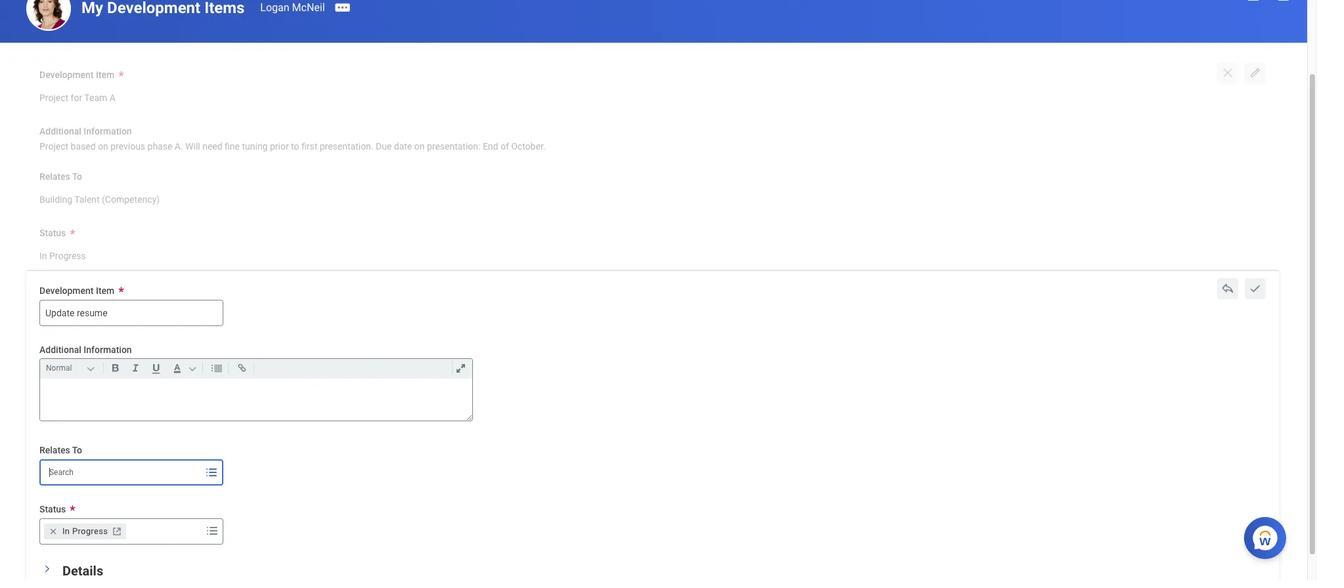 Task type: vqa. For each thing, say whether or not it's contained in the screenshot.
bottom Reason
no



Task type: describe. For each thing, give the bounding box(es) containing it.
relates to for relates to field
[[39, 446, 82, 456]]

first
[[301, 141, 317, 152]]

due
[[376, 141, 392, 152]]

prompts image
[[204, 465, 219, 481]]

october.
[[511, 141, 546, 152]]

ext link image
[[110, 525, 124, 539]]

in progress for the in progress text field
[[39, 251, 86, 262]]

in progress, press delete to clear value, ctrl + enter opens in new window. option
[[44, 524, 126, 540]]

2 on from the left
[[414, 141, 425, 152]]

Relates To field
[[41, 461, 202, 485]]

normal button
[[43, 362, 101, 376]]

team
[[84, 92, 107, 103]]

details
[[62, 564, 103, 579]]

project inside additional information project based on previous phase a. will need fine tuning prior to first presentation. due date on presentation: end of october.
[[39, 141, 68, 152]]

previous
[[110, 141, 145, 152]]

maximize image
[[452, 361, 470, 377]]

in progress element
[[62, 526, 108, 538]]

to for relates to field
[[72, 446, 82, 456]]

information for additional information
[[84, 345, 132, 355]]

date
[[394, 141, 412, 152]]

item for building talent (competency) text box
[[96, 70, 114, 80]]

(competency)
[[102, 194, 160, 205]]

Development Item text field
[[39, 300, 223, 326]]

need
[[202, 141, 222, 152]]

a.
[[175, 141, 183, 152]]

progress for in progress element
[[72, 527, 108, 537]]

export to excel image
[[1244, 0, 1260, 2]]

talent
[[74, 194, 100, 205]]

additional for additional information
[[39, 345, 81, 355]]

status element
[[39, 242, 86, 267]]

in progress for in progress element
[[62, 527, 108, 537]]

In Progress text field
[[39, 243, 86, 266]]

logan mcneil link
[[260, 1, 325, 14]]

presentation.
[[320, 141, 373, 152]]

x image
[[1221, 66, 1234, 79]]

bulleted list image
[[208, 361, 225, 377]]

a
[[110, 92, 116, 103]]

relates to element
[[39, 186, 160, 210]]

will
[[185, 141, 200, 152]]

presentation:
[[427, 141, 480, 152]]

x small image
[[47, 525, 60, 539]]

progress for the in progress text field
[[49, 251, 86, 262]]

development item element
[[39, 84, 116, 108]]

check image
[[1249, 282, 1262, 296]]

development for relates to field
[[39, 286, 94, 296]]

employee's photo (logan mcneil) image
[[26, 0, 71, 31]]

in for in progress element
[[62, 527, 70, 537]]

building
[[39, 194, 72, 205]]

based
[[71, 141, 96, 152]]

normal group
[[43, 360, 475, 379]]

project for team a
[[39, 92, 116, 103]]



Task type: locate. For each thing, give the bounding box(es) containing it.
0 vertical spatial in progress
[[39, 251, 86, 262]]

relates to
[[39, 171, 82, 182], [39, 446, 82, 456]]

2 to from the top
[[72, 446, 82, 456]]

status up x small image
[[39, 505, 66, 515]]

building talent (competency)
[[39, 194, 160, 205]]

0 vertical spatial in
[[39, 251, 47, 262]]

1 additional from the top
[[39, 126, 81, 137]]

project left for at left top
[[39, 92, 68, 103]]

1 vertical spatial additional
[[39, 345, 81, 355]]

2 relates from the top
[[39, 446, 70, 456]]

1 to from the top
[[72, 171, 82, 182]]

item
[[96, 70, 114, 80], [96, 286, 114, 296]]

status up the in progress text field
[[39, 228, 66, 239]]

0 vertical spatial status
[[39, 228, 66, 239]]

1 vertical spatial in progress
[[62, 527, 108, 537]]

item up development item text field
[[96, 286, 114, 296]]

mcneil
[[292, 1, 325, 14]]

development down status element
[[39, 286, 94, 296]]

1 vertical spatial status
[[39, 505, 66, 515]]

relates for relates to field
[[39, 446, 70, 456]]

1 relates to from the top
[[39, 171, 82, 182]]

prior
[[270, 141, 289, 152]]

italic image
[[127, 361, 145, 377]]

progress down building
[[49, 251, 86, 262]]

Building Talent (Competency) text field
[[39, 186, 160, 209]]

2 relates to from the top
[[39, 446, 82, 456]]

edit image
[[1249, 66, 1262, 79]]

1 development item from the top
[[39, 70, 114, 80]]

0 horizontal spatial on
[[98, 141, 108, 152]]

of
[[500, 141, 509, 152]]

on right based
[[98, 141, 108, 152]]

relates to for building talent (competency) text box
[[39, 171, 82, 182]]

for
[[71, 92, 82, 103]]

0 vertical spatial information
[[84, 126, 132, 137]]

in
[[39, 251, 47, 262], [62, 527, 70, 537]]

in inside text field
[[39, 251, 47, 262]]

logan
[[260, 1, 289, 14]]

development item
[[39, 70, 114, 80], [39, 286, 114, 296]]

2 additional from the top
[[39, 345, 81, 355]]

0 vertical spatial development
[[39, 70, 94, 80]]

1 vertical spatial to
[[72, 446, 82, 456]]

development item down the in progress text field
[[39, 286, 114, 296]]

to up relates to field
[[72, 446, 82, 456]]

information inside additional information project based on previous phase a. will need fine tuning prior to first presentation. due date on presentation: end of october.
[[84, 126, 132, 137]]

additional inside additional information project based on previous phase a. will need fine tuning prior to first presentation. due date on presentation: end of october.
[[39, 126, 81, 137]]

0 vertical spatial relates
[[39, 171, 70, 182]]

0 vertical spatial relates to
[[39, 171, 82, 182]]

chevron down image
[[43, 562, 52, 577]]

project left based
[[39, 141, 68, 152]]

relates
[[39, 171, 70, 182], [39, 446, 70, 456]]

bold image
[[106, 361, 124, 377]]

in inside option
[[62, 527, 70, 537]]

additional for additional information project based on previous phase a. will need fine tuning prior to first presentation. due date on presentation: end of october.
[[39, 126, 81, 137]]

1 vertical spatial information
[[84, 345, 132, 355]]

progress inside option
[[72, 527, 108, 537]]

1 on from the left
[[98, 141, 108, 152]]

Additional Information text field
[[40, 379, 472, 421]]

1 vertical spatial relates to
[[39, 446, 82, 456]]

additional information project based on previous phase a. will need fine tuning prior to first presentation. due date on presentation: end of october.
[[39, 126, 546, 152]]

1 relates from the top
[[39, 171, 70, 182]]

1 status from the top
[[39, 228, 66, 239]]

0 vertical spatial progress
[[49, 251, 86, 262]]

0 vertical spatial development item
[[39, 70, 114, 80]]

in progress
[[39, 251, 86, 262], [62, 527, 108, 537]]

development for building talent (competency) text box
[[39, 70, 94, 80]]

1 vertical spatial item
[[96, 286, 114, 296]]

information up bold 'icon'
[[84, 345, 132, 355]]

2 information from the top
[[84, 345, 132, 355]]

relates to up relates to field
[[39, 446, 82, 456]]

item up a
[[96, 70, 114, 80]]

1 vertical spatial development
[[39, 286, 94, 296]]

additional information
[[39, 345, 132, 355]]

status
[[39, 228, 66, 239], [39, 505, 66, 515]]

1 vertical spatial in
[[62, 527, 70, 537]]

relates for building talent (competency) text box
[[39, 171, 70, 182]]

1 vertical spatial progress
[[72, 527, 108, 537]]

2 development from the top
[[39, 286, 94, 296]]

development item up project for team a text box
[[39, 70, 114, 80]]

undo l image
[[1221, 282, 1234, 296]]

development
[[39, 70, 94, 80], [39, 286, 94, 296]]

progress
[[49, 251, 86, 262], [72, 527, 108, 537]]

logan mcneil
[[260, 1, 325, 14]]

on
[[98, 141, 108, 152], [414, 141, 425, 152]]

end
[[483, 141, 498, 152]]

1 information from the top
[[84, 126, 132, 137]]

link image
[[233, 361, 251, 377]]

2 item from the top
[[96, 286, 114, 296]]

0 vertical spatial item
[[96, 70, 114, 80]]

item for relates to field
[[96, 286, 114, 296]]

progress left ext link icon
[[72, 527, 108, 537]]

information
[[84, 126, 132, 137], [84, 345, 132, 355]]

0 vertical spatial additional
[[39, 126, 81, 137]]

additional up based
[[39, 126, 81, 137]]

in progress left ext link icon
[[62, 527, 108, 537]]

details button
[[62, 564, 103, 579]]

0 vertical spatial project
[[39, 92, 68, 103]]

1 project from the top
[[39, 92, 68, 103]]

1 horizontal spatial in
[[62, 527, 70, 537]]

in for the in progress text field
[[39, 251, 47, 262]]

information for additional information project based on previous phase a. will need fine tuning prior to first presentation. due date on presentation: end of october.
[[84, 126, 132, 137]]

1 item from the top
[[96, 70, 114, 80]]

status for relates to field
[[39, 505, 66, 515]]

1 development from the top
[[39, 70, 94, 80]]

Project for Team A text field
[[39, 85, 116, 107]]

to up 'talent'
[[72, 171, 82, 182]]

2 project from the top
[[39, 141, 68, 152]]

to for building talent (competency) text box
[[72, 171, 82, 182]]

underline image
[[147, 361, 166, 377]]

2 development item from the top
[[39, 286, 114, 296]]

relates to up building
[[39, 171, 82, 182]]

view printable version (pdf) image
[[1276, 0, 1291, 2]]

normal
[[46, 364, 72, 373]]

fine
[[225, 141, 240, 152]]

status for building talent (competency) text box
[[39, 228, 66, 239]]

project inside project for team a text box
[[39, 92, 68, 103]]

1 vertical spatial development item
[[39, 286, 114, 296]]

tuning
[[242, 141, 268, 152]]

additional up normal
[[39, 345, 81, 355]]

in progress down building
[[39, 251, 86, 262]]

prompts image
[[204, 523, 220, 539]]

in right x small image
[[62, 527, 70, 537]]

project
[[39, 92, 68, 103], [39, 141, 68, 152]]

progress inside text field
[[49, 251, 86, 262]]

development item for building talent (competency) text box
[[39, 70, 114, 80]]

in progress inside option
[[62, 527, 108, 537]]

1 vertical spatial project
[[39, 141, 68, 152]]

development item for relates to field
[[39, 286, 114, 296]]

0 horizontal spatial in
[[39, 251, 47, 262]]

2 status from the top
[[39, 505, 66, 515]]

to
[[291, 141, 299, 152]]

additional
[[39, 126, 81, 137], [39, 345, 81, 355]]

to
[[72, 171, 82, 182], [72, 446, 82, 456]]

phase
[[147, 141, 172, 152]]

1 horizontal spatial on
[[414, 141, 425, 152]]

development up project for team a text box
[[39, 70, 94, 80]]

information up previous
[[84, 126, 132, 137]]

in down building
[[39, 251, 47, 262]]

1 vertical spatial relates
[[39, 446, 70, 456]]

0 vertical spatial to
[[72, 171, 82, 182]]

on right "date" on the left of the page
[[414, 141, 425, 152]]



